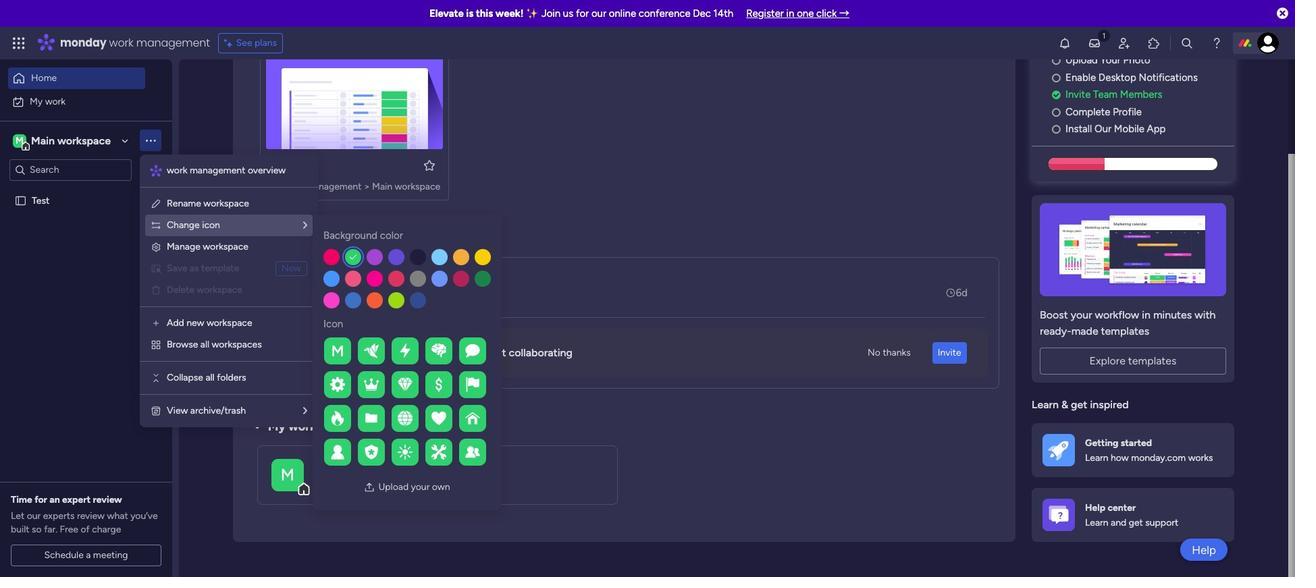 Task type: locate. For each thing, give the bounding box(es) containing it.
1 horizontal spatial m
[[281, 465, 294, 484]]

0 horizontal spatial help
[[1085, 502, 1105, 514]]

templates image image
[[1044, 203, 1222, 296]]

learn inside getting started learn how monday.com works
[[1085, 452, 1108, 464]]

get right &
[[1071, 398, 1087, 411]]

your left teammates
[[381, 347, 403, 359]]

1 vertical spatial for
[[35, 494, 47, 506]]

1 vertical spatial public board image
[[14, 194, 27, 207]]

schedule
[[44, 550, 84, 561]]

public board image inside test list box
[[14, 194, 27, 207]]

all
[[200, 339, 209, 350], [206, 372, 215, 384]]

2 circle o image from the top
[[1052, 107, 1061, 117]]

3 circle o image from the top
[[1052, 124, 1061, 135]]

elevate is this week! ✨ join us for our online conference dec 14th
[[429, 7, 733, 20]]

help for help
[[1192, 543, 1216, 557]]

get
[[1071, 398, 1087, 411], [1129, 517, 1143, 529]]

far.
[[44, 524, 57, 535]]

help center learn and get support
[[1085, 502, 1178, 529]]

help image
[[1210, 36, 1223, 50]]

no
[[868, 347, 880, 359]]

0 vertical spatial review
[[93, 494, 122, 506]]

0 horizontal spatial get
[[1071, 398, 1087, 411]]

templates right explore
[[1128, 354, 1177, 367]]

0 vertical spatial your
[[1071, 308, 1092, 321]]

upload
[[1065, 54, 1098, 66], [378, 481, 409, 493]]

main inside workspace selection element
[[31, 134, 55, 147]]

add new workspace
[[167, 317, 252, 329]]

circle o image down check circle icon
[[1052, 107, 1061, 117]]

workspaces down list arrow icon
[[288, 419, 355, 434]]

workspace for delete workspace
[[197, 284, 242, 296]]

2 horizontal spatial main
[[372, 181, 392, 192]]

change
[[167, 219, 200, 231]]

our up "so"
[[27, 510, 41, 522]]

desktop
[[1098, 71, 1136, 84]]

add new workspace image
[[151, 318, 161, 329]]

0 horizontal spatial test
[[32, 195, 50, 206]]

and left start at left bottom
[[463, 347, 481, 359]]

in left minutes
[[1142, 308, 1151, 321]]

1 vertical spatial and
[[1111, 517, 1126, 529]]

workspace image
[[13, 133, 26, 148], [271, 459, 304, 491]]

menu containing work management overview
[[140, 155, 318, 427]]

circle o image inside install our mobile app link
[[1052, 124, 1061, 135]]

test list box
[[0, 186, 172, 394]]

m for left workspace image
[[16, 135, 24, 146]]

view archive/trash image
[[151, 406, 161, 417]]

conference
[[639, 7, 690, 20]]

learn down getting
[[1085, 452, 1108, 464]]

your left "own"
[[411, 481, 430, 493]]

invite button
[[932, 342, 967, 364]]

home button
[[8, 68, 145, 89]]

main for main workspace work management
[[313, 460, 339, 474]]

help button
[[1180, 539, 1228, 561]]

mobile
[[1114, 123, 1144, 135]]

list arrow image
[[303, 221, 307, 230]]

upload for upload your photo
[[1065, 54, 1098, 66]]

m inside workspace selection element
[[16, 135, 24, 146]]

2 vertical spatial m
[[281, 465, 294, 484]]

feed
[[312, 234, 337, 248]]

0 vertical spatial upload
[[1065, 54, 1098, 66]]

and
[[463, 347, 481, 359], [1111, 517, 1126, 529]]

0 vertical spatial workspace image
[[13, 133, 26, 148]]

circle o image
[[1052, 73, 1061, 83]]

templates down workflow
[[1101, 325, 1149, 337]]

invite for your
[[351, 347, 378, 359]]

0 vertical spatial workspaces
[[212, 339, 262, 350]]

2 vertical spatial main
[[313, 460, 339, 474]]

0 horizontal spatial my
[[30, 96, 43, 107]]

enable desktop notifications
[[1065, 71, 1198, 84]]

workspace image down my workspaces
[[271, 459, 304, 491]]

1 horizontal spatial invite
[[938, 347, 961, 359]]

0 vertical spatial my
[[30, 96, 43, 107]]

0 vertical spatial templates
[[1101, 325, 1149, 337]]

0 horizontal spatial in
[[786, 7, 794, 20]]

an
[[49, 494, 60, 506]]

workspace up photo icon
[[342, 460, 401, 474]]

get inside help center learn and get support
[[1129, 517, 1143, 529]]

upload for upload your own
[[378, 481, 409, 493]]

and for get
[[1111, 517, 1126, 529]]

1 horizontal spatial our
[[591, 7, 606, 20]]

see plans button
[[218, 33, 283, 53]]

workspace inside main workspace work management
[[342, 460, 401, 474]]

0 vertical spatial all
[[200, 339, 209, 350]]

learn left &
[[1032, 398, 1059, 411]]

us
[[563, 7, 573, 20]]

learn down center
[[1085, 517, 1108, 529]]

what
[[107, 510, 128, 522]]

your inside boost your workflow in minutes with ready-made templates
[[1071, 308, 1092, 321]]

invite team members
[[1065, 89, 1162, 101]]

1 horizontal spatial help
[[1192, 543, 1216, 557]]

help inside button
[[1192, 543, 1216, 557]]

main down my workspaces
[[313, 460, 339, 474]]

1 vertical spatial our
[[27, 510, 41, 522]]

monday work management
[[60, 35, 210, 51]]

1 horizontal spatial and
[[1111, 517, 1126, 529]]

explore templates
[[1089, 354, 1177, 367]]

1 vertical spatial all
[[206, 372, 215, 384]]

learn inside help center learn and get support
[[1085, 517, 1108, 529]]

1 circle o image from the top
[[1052, 56, 1061, 66]]

upload right photo icon
[[378, 481, 409, 493]]

main inside main workspace work management
[[313, 460, 339, 474]]

main workspace
[[31, 134, 111, 147]]

inspired
[[1090, 398, 1129, 411]]

review up the what at the bottom of page
[[93, 494, 122, 506]]

for
[[576, 7, 589, 20], [35, 494, 47, 506]]

1 image
[[1098, 28, 1110, 43]]

0 horizontal spatial upload
[[378, 481, 409, 493]]

main down my work
[[31, 134, 55, 147]]

2 horizontal spatial your
[[1071, 308, 1092, 321]]

browse
[[167, 339, 198, 350]]

and for start
[[463, 347, 481, 359]]

option
[[0, 188, 172, 191]]

workspace
[[57, 134, 111, 147], [395, 181, 440, 192], [203, 198, 249, 209], [203, 241, 248, 253], [197, 284, 242, 296], [207, 317, 252, 329], [342, 460, 401, 474]]

photo icon image
[[364, 482, 375, 493]]

1 vertical spatial learn
[[1085, 452, 1108, 464]]

work left photo icon
[[330, 479, 352, 491]]

your inside 'button'
[[411, 481, 430, 493]]

my
[[30, 96, 43, 107], [268, 419, 285, 434]]

1 horizontal spatial workspace image
[[271, 459, 304, 491]]

management
[[136, 35, 210, 51], [190, 165, 245, 176], [306, 181, 362, 192], [354, 479, 414, 491]]

workspace up the icon at top left
[[203, 198, 249, 209]]

0 vertical spatial circle o image
[[1052, 56, 1061, 66]]

color
[[380, 230, 403, 242]]

menu
[[140, 155, 318, 427]]

service icon image
[[151, 263, 161, 274]]

of
[[81, 524, 90, 535]]

1 horizontal spatial in
[[1142, 308, 1151, 321]]

learn for getting
[[1085, 452, 1108, 464]]

1 horizontal spatial for
[[576, 7, 589, 20]]

schedule a meeting button
[[11, 545, 161, 566]]

upload up enable on the right top
[[1065, 54, 1098, 66]]

main
[[31, 134, 55, 147], [372, 181, 392, 192], [313, 460, 339, 474]]

how
[[1111, 452, 1129, 464]]

menu item
[[151, 261, 307, 277]]

0 vertical spatial in
[[786, 7, 794, 20]]

enable desktop notifications link
[[1052, 70, 1234, 85]]

m down icon
[[331, 342, 344, 360]]

workflow
[[1095, 308, 1139, 321]]

(inbox)
[[340, 234, 381, 248]]

main right >
[[372, 181, 392, 192]]

1 horizontal spatial my
[[268, 419, 285, 434]]

0 vertical spatial our
[[591, 7, 606, 20]]

apps image
[[1147, 36, 1161, 50]]

our left online
[[591, 7, 606, 20]]

roy
[[316, 279, 334, 291]]

my down home
[[30, 96, 43, 107]]

1 horizontal spatial main
[[313, 460, 339, 474]]

a
[[86, 550, 91, 561]]

m left main workspace
[[16, 135, 24, 146]]

support
[[1145, 517, 1178, 529]]

1 horizontal spatial get
[[1129, 517, 1143, 529]]

0 horizontal spatial invite
[[351, 347, 378, 359]]

0 vertical spatial help
[[1085, 502, 1105, 514]]

review
[[93, 494, 122, 506], [77, 510, 105, 522]]

m
[[16, 135, 24, 146], [331, 342, 344, 360], [281, 465, 294, 484]]

charge
[[92, 524, 121, 535]]

dec
[[693, 7, 711, 20]]

0 vertical spatial m
[[16, 135, 24, 146]]

in left one
[[786, 7, 794, 20]]

workspace down template
[[197, 284, 242, 296]]

in inside boost your workflow in minutes with ready-made templates
[[1142, 308, 1151, 321]]

&
[[1061, 398, 1068, 411]]

workspace inside workspace selection element
[[57, 134, 111, 147]]

2 vertical spatial learn
[[1085, 517, 1108, 529]]

circle o image inside upload your photo link
[[1052, 56, 1061, 66]]

2 horizontal spatial m
[[331, 342, 344, 360]]

0 horizontal spatial for
[[35, 494, 47, 506]]

review up of
[[77, 510, 105, 522]]

and down center
[[1111, 517, 1126, 529]]

center
[[1108, 502, 1136, 514]]

upload inside 'button'
[[378, 481, 409, 493]]

1 vertical spatial my
[[268, 419, 285, 434]]

for right us
[[576, 7, 589, 20]]

profile
[[1113, 106, 1142, 118]]

manage
[[167, 241, 200, 253]]

2 vertical spatial your
[[411, 481, 430, 493]]

2 horizontal spatial invite
[[1065, 89, 1091, 101]]

workspace up search in workspace field
[[57, 134, 111, 147]]

complete profile link
[[1052, 105, 1234, 120]]

work management overview
[[167, 165, 286, 176]]

see
[[236, 37, 252, 49]]

1 vertical spatial in
[[1142, 308, 1151, 321]]

app
[[1147, 123, 1166, 135]]

0 horizontal spatial your
[[381, 347, 403, 359]]

home
[[31, 72, 57, 84]]

0 horizontal spatial public board image
[[14, 194, 27, 207]]

works
[[1188, 452, 1213, 464]]

help inside help center learn and get support
[[1085, 502, 1105, 514]]

1 vertical spatial help
[[1192, 543, 1216, 557]]

workspace up template
[[203, 241, 248, 253]]

1 horizontal spatial workspaces
[[288, 419, 355, 434]]

m down my workspaces
[[281, 465, 294, 484]]

1
[[391, 235, 395, 246]]

close my workspaces image
[[249, 418, 265, 435]]

component image
[[266, 179, 278, 191]]

workspaces up folders
[[212, 339, 262, 350]]

schedule a meeting
[[44, 550, 128, 561]]

your up the made
[[1071, 308, 1092, 321]]

my inside "button"
[[30, 96, 43, 107]]

1 vertical spatial your
[[381, 347, 403, 359]]

0 horizontal spatial workspaces
[[212, 339, 262, 350]]

templates
[[1101, 325, 1149, 337], [1128, 354, 1177, 367]]

1 horizontal spatial public board image
[[266, 158, 281, 173]]

0 vertical spatial and
[[463, 347, 481, 359]]

workspace image left main workspace
[[13, 133, 26, 148]]

public board image
[[266, 158, 281, 173], [14, 194, 27, 207]]

invite members image
[[1117, 36, 1131, 50]]

workspace for manage workspace
[[203, 241, 248, 253]]

time
[[11, 494, 32, 506]]

notifications
[[1139, 71, 1198, 84]]

for left an
[[35, 494, 47, 506]]

14th
[[713, 7, 733, 20]]

0 horizontal spatial our
[[27, 510, 41, 522]]

our
[[591, 7, 606, 20], [27, 510, 41, 522]]

view
[[167, 405, 188, 417]]

week!
[[495, 7, 524, 20]]

and inside help center learn and get support
[[1111, 517, 1126, 529]]

2 vertical spatial circle o image
[[1052, 124, 1061, 135]]

1 vertical spatial get
[[1129, 517, 1143, 529]]

my right close my workspaces 'image'
[[268, 419, 285, 434]]

0 vertical spatial for
[[576, 7, 589, 20]]

workspace inside delete workspace menu item
[[197, 284, 242, 296]]

0 horizontal spatial m
[[16, 135, 24, 146]]

my work
[[30, 96, 66, 107]]

management inside menu
[[190, 165, 245, 176]]

0 horizontal spatial main
[[31, 134, 55, 147]]

0 vertical spatial test
[[286, 159, 307, 171]]

>
[[364, 181, 370, 192]]

workspace for main workspace
[[57, 134, 111, 147]]

complete profile
[[1065, 106, 1142, 118]]

manage workspace image
[[151, 242, 161, 253]]

folders
[[217, 372, 246, 384]]

upload your own
[[378, 481, 450, 493]]

1 vertical spatial workspace image
[[271, 459, 304, 491]]

invite team members link
[[1052, 87, 1234, 102]]

workspace selection element
[[13, 133, 113, 150]]

get down center
[[1129, 517, 1143, 529]]

my workspaces
[[268, 419, 355, 434]]

circle o image inside complete profile link
[[1052, 107, 1061, 117]]

1 vertical spatial templates
[[1128, 354, 1177, 367]]

update feed (inbox)
[[268, 234, 381, 248]]

0 vertical spatial main
[[31, 134, 55, 147]]

change icon image
[[151, 220, 161, 231]]

1 vertical spatial upload
[[378, 481, 409, 493]]

circle o image up circle o icon
[[1052, 56, 1061, 66]]

workspace options image
[[144, 134, 157, 147]]

circle o image
[[1052, 56, 1061, 66], [1052, 107, 1061, 117], [1052, 124, 1061, 135]]

1 vertical spatial circle o image
[[1052, 107, 1061, 117]]

your for upload
[[411, 481, 430, 493]]

in
[[786, 7, 794, 20], [1142, 308, 1151, 321]]

brad klo image
[[1257, 32, 1279, 54]]

circle o image left install
[[1052, 124, 1061, 135]]

test up list arrow image
[[286, 159, 307, 171]]

all left folders
[[206, 372, 215, 384]]

delete workspace image
[[151, 285, 161, 296]]

test down search in workspace field
[[32, 195, 50, 206]]

let
[[11, 510, 24, 522]]

0 horizontal spatial and
[[463, 347, 481, 359]]

1 vertical spatial test
[[32, 195, 50, 206]]

all down add new workspace
[[200, 339, 209, 350]]

1 horizontal spatial your
[[411, 481, 430, 493]]

1 horizontal spatial upload
[[1065, 54, 1098, 66]]

work down home
[[45, 96, 66, 107]]



Task type: vqa. For each thing, say whether or not it's contained in the screenshot.
Activity
no



Task type: describe. For each thing, give the bounding box(es) containing it.
add to favorites image
[[423, 158, 436, 172]]

circle o image for complete
[[1052, 107, 1061, 117]]

your for boost
[[1071, 308, 1092, 321]]

m for the right workspace image
[[281, 465, 294, 484]]

0 horizontal spatial workspace image
[[13, 133, 26, 148]]

this
[[476, 7, 493, 20]]

update
[[268, 234, 309, 248]]

test inside list box
[[32, 195, 50, 206]]

manage workspace
[[167, 241, 248, 253]]

all for collapse
[[206, 372, 215, 384]]

templates inside boost your workflow in minutes with ready-made templates
[[1101, 325, 1149, 337]]

search everything image
[[1180, 36, 1194, 50]]

rename
[[167, 198, 201, 209]]

invite your teammates and start collaborating
[[351, 347, 573, 359]]

started
[[1121, 437, 1152, 449]]

our
[[1094, 123, 1111, 135]]

circle o image for install
[[1052, 124, 1061, 135]]

view archive/trash
[[167, 405, 246, 417]]

0 vertical spatial get
[[1071, 398, 1087, 411]]

delete workspace
[[167, 284, 242, 296]]

circle o image for upload
[[1052, 56, 1061, 66]]

your for invite
[[381, 347, 403, 359]]

background color
[[323, 230, 403, 242]]

invite for team
[[1065, 89, 1091, 101]]

main for main workspace
[[31, 134, 55, 147]]

my work button
[[8, 91, 145, 112]]

1 vertical spatial workspaces
[[288, 419, 355, 434]]

new
[[281, 263, 301, 274]]

for inside time for an expert review let our experts review what you've built so far. free of charge
[[35, 494, 47, 506]]

rename workspace image
[[151, 199, 161, 209]]

work inside "button"
[[45, 96, 66, 107]]

monday.com
[[1131, 452, 1186, 464]]

explore templates button
[[1040, 348, 1226, 375]]

members
[[1120, 89, 1162, 101]]

overview
[[248, 165, 286, 176]]

one
[[797, 7, 814, 20]]

help for help center learn and get support
[[1085, 502, 1105, 514]]

workspace down add to favorites image
[[395, 181, 440, 192]]

1 vertical spatial main
[[372, 181, 392, 192]]

is
[[466, 7, 473, 20]]

workspace for rename workspace
[[203, 198, 249, 209]]

invite inside button
[[938, 347, 961, 359]]

✨
[[526, 7, 539, 20]]

management inside main workspace work management
[[354, 479, 414, 491]]

collaborating
[[509, 347, 573, 359]]

install
[[1065, 123, 1092, 135]]

browse all workspaces
[[167, 339, 262, 350]]

1 vertical spatial m
[[331, 342, 344, 360]]

work up rename
[[167, 165, 187, 176]]

see plans
[[236, 37, 277, 49]]

change icon
[[167, 219, 220, 231]]

explore
[[1089, 354, 1125, 367]]

getting started element
[[1032, 424, 1234, 478]]

complete
[[1065, 106, 1110, 118]]

collapse all folders image
[[151, 373, 161, 384]]

help center element
[[1032, 488, 1234, 542]]

templates inside button
[[1128, 354, 1177, 367]]

work right the component icon
[[283, 181, 303, 192]]

our inside time for an expert review let our experts review what you've built so far. free of charge
[[27, 510, 41, 522]]

with
[[1195, 308, 1216, 321]]

add
[[167, 317, 184, 329]]

learn & get inspired
[[1032, 398, 1129, 411]]

menu item containing save as template
[[151, 261, 307, 277]]

select product image
[[12, 36, 26, 50]]

notifications image
[[1058, 36, 1072, 50]]

register
[[746, 7, 784, 20]]

getting started learn how monday.com works
[[1085, 437, 1213, 464]]

roy mann
[[316, 279, 361, 291]]

my for my work
[[30, 96, 43, 107]]

archive/trash
[[190, 405, 246, 417]]

6d
[[956, 287, 968, 299]]

collapse
[[167, 372, 203, 384]]

work inside main workspace work management
[[330, 479, 352, 491]]

join
[[541, 7, 561, 20]]

boost your workflow in minutes with ready-made templates
[[1040, 308, 1216, 337]]

minutes
[[1153, 308, 1192, 321]]

getting
[[1085, 437, 1118, 449]]

delete
[[167, 284, 194, 296]]

icon
[[323, 318, 343, 330]]

0 vertical spatial learn
[[1032, 398, 1059, 411]]

template
[[201, 263, 239, 274]]

own
[[432, 481, 450, 493]]

upload your photo
[[1065, 54, 1150, 66]]

my for my workspaces
[[268, 419, 285, 434]]

your
[[1100, 54, 1121, 66]]

save as template
[[167, 263, 239, 274]]

free
[[60, 524, 78, 535]]

online
[[609, 7, 636, 20]]

click
[[816, 7, 837, 20]]

register in one click →
[[746, 7, 849, 20]]

rename workspace
[[167, 198, 249, 209]]

check circle image
[[1052, 90, 1061, 100]]

1 horizontal spatial test
[[286, 159, 307, 171]]

close update feed (inbox) image
[[249, 233, 265, 249]]

main workspace work management
[[313, 460, 414, 491]]

experts
[[43, 510, 75, 522]]

teammates
[[405, 347, 460, 359]]

collapse all folders
[[167, 372, 246, 384]]

→
[[839, 7, 849, 20]]

so
[[32, 524, 42, 535]]

made
[[1071, 325, 1098, 337]]

thanks
[[883, 347, 911, 359]]

expert
[[62, 494, 91, 506]]

learn for help
[[1085, 517, 1108, 529]]

delete workspace menu item
[[151, 282, 307, 298]]

mann
[[336, 279, 361, 291]]

start
[[483, 347, 506, 359]]

browse all workspaces image
[[151, 340, 161, 350]]

workspace up browse all workspaces
[[207, 317, 252, 329]]

plans
[[255, 37, 277, 49]]

0 vertical spatial public board image
[[266, 158, 281, 173]]

list arrow image
[[303, 406, 307, 416]]

1 vertical spatial review
[[77, 510, 105, 522]]

all for browse
[[200, 339, 209, 350]]

upload your photo link
[[1052, 53, 1234, 68]]

workspace for main workspace work management
[[342, 460, 401, 474]]

roy mann image
[[281, 280, 308, 307]]

elevate
[[429, 7, 464, 20]]

monday
[[60, 35, 106, 51]]

work right monday
[[109, 35, 133, 51]]

no thanks button
[[862, 342, 916, 364]]

Search in workspace field
[[28, 162, 113, 178]]

inbox image
[[1088, 36, 1101, 50]]



